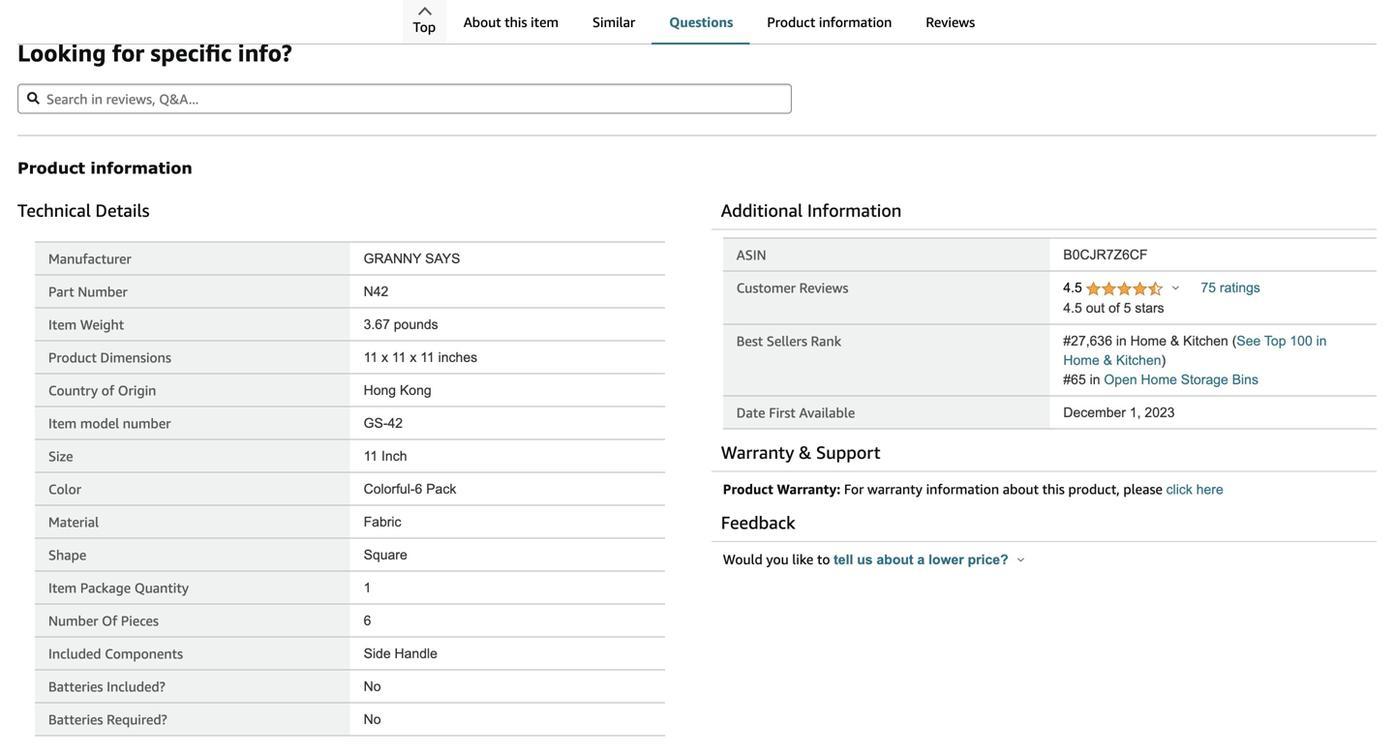 Task type: describe. For each thing, give the bounding box(es) containing it.
‎colorful-6 pack
[[364, 482, 456, 497]]

product dimensions
[[48, 350, 171, 366]]

0 vertical spatial product information
[[767, 14, 892, 30]]

pieces
[[121, 613, 159, 629]]

product up 'country'
[[48, 350, 97, 366]]

package
[[80, 580, 131, 596]]

1 vertical spatial about
[[877, 553, 914, 568]]

weight
[[80, 317, 124, 333]]

‎square
[[364, 548, 407, 563]]

1 vertical spatial number
[[48, 613, 98, 629]]

‎side handle
[[364, 647, 438, 662]]

4.5 for 4.5 out of 5 stars
[[1063, 301, 1082, 316]]

see top 100 in home & kitchen
[[1063, 334, 1327, 368]]

additional information
[[721, 200, 902, 221]]

2 vertical spatial information
[[926, 481, 999, 497]]

would you like to
[[723, 552, 834, 568]]

click here link
[[1166, 482, 1224, 497]]

like
[[792, 552, 814, 568]]

a
[[917, 553, 925, 568]]

75
[[1201, 281, 1216, 296]]

date
[[737, 405, 765, 421]]

available
[[799, 405, 855, 421]]

2023
[[1145, 405, 1175, 420]]

75 ratings link
[[1201, 281, 1261, 296]]

0 vertical spatial home
[[1131, 334, 1167, 349]]

item
[[531, 14, 559, 30]]

home inside see top 100 in home & kitchen
[[1063, 353, 1100, 368]]

warranty
[[721, 442, 794, 463]]

item model number
[[48, 416, 171, 432]]

)
[[1161, 353, 1166, 368]]

required?
[[107, 712, 167, 728]]

2 vertical spatial &
[[799, 442, 812, 463]]

‎hong
[[364, 383, 396, 398]]

kong
[[400, 383, 432, 398]]

kitchen inside see top 100 in home & kitchen
[[1116, 353, 1161, 368]]

‎11 inch
[[364, 449, 407, 464]]

‎colorful-
[[364, 482, 415, 497]]

item weight
[[48, 317, 124, 333]]

top inside see top 100 in home & kitchen
[[1264, 334, 1286, 349]]

2 11 from the left
[[420, 350, 435, 365]]

‎side
[[364, 647, 391, 662]]

included components
[[48, 646, 183, 662]]

here
[[1196, 482, 1224, 497]]

inches
[[438, 350, 477, 365]]

& inside see top 100 in home & kitchen
[[1103, 353, 1112, 368]]

info?
[[238, 39, 292, 67]]

technical
[[17, 200, 91, 221]]

popover image
[[1018, 557, 1024, 562]]

item package quantity
[[48, 580, 189, 596]]

‎3.67 pounds
[[364, 317, 438, 332]]

batteries for batteries included?
[[48, 679, 103, 695]]

part
[[48, 284, 74, 300]]

batteries included?
[[48, 679, 165, 695]]

1 horizontal spatial reviews
[[926, 14, 975, 30]]

75 ratings
[[1201, 281, 1261, 296]]

information
[[807, 200, 902, 221]]

out
[[1086, 301, 1105, 316]]

4.5 out of 5 stars
[[1063, 301, 1164, 316]]

(
[[1232, 334, 1237, 349]]

similar
[[593, 14, 635, 30]]

#65
[[1063, 373, 1086, 388]]

‎3.67
[[364, 317, 390, 332]]

5
[[1124, 301, 1131, 316]]

42
[[388, 416, 403, 431]]

‎gs-
[[364, 416, 388, 431]]

see
[[1237, 334, 1261, 349]]

‎granny
[[364, 251, 421, 267]]

in for #27,636 in home & kitchen (
[[1116, 334, 1127, 349]]

quantity
[[134, 580, 189, 596]]

to
[[817, 552, 830, 568]]

about
[[464, 14, 501, 30]]

warranty:
[[777, 481, 841, 497]]

looking
[[17, 39, 106, 67]]

0 vertical spatial number
[[78, 284, 128, 300]]

tell us about a lower price?
[[834, 553, 1012, 568]]

of
[[102, 613, 117, 629]]

item for item model number
[[48, 416, 77, 432]]

0 horizontal spatial this
[[505, 14, 527, 30]]

would
[[723, 552, 763, 568]]

‎granny says
[[364, 251, 460, 267]]

says
[[425, 251, 460, 267]]

b0cjr7z6cf
[[1063, 248, 1148, 263]]

looking for specific info?
[[17, 39, 292, 67]]

country of origin
[[48, 383, 156, 399]]

stars
[[1135, 301, 1164, 316]]

0 vertical spatial about
[[1003, 481, 1039, 497]]

product up technical
[[17, 159, 85, 177]]

‎11 for size
[[364, 449, 378, 464]]

components
[[105, 646, 183, 662]]

0 horizontal spatial top
[[413, 19, 436, 35]]

number of pieces
[[48, 613, 159, 629]]

‎gs-42
[[364, 416, 403, 431]]

see top 100 in home & kitchen link
[[1063, 334, 1327, 368]]

rank
[[811, 333, 842, 349]]



Task type: vqa. For each thing, say whether or not it's contained in the screenshot.


Task type: locate. For each thing, give the bounding box(es) containing it.
4.5 inside button
[[1063, 281, 1086, 296]]

0 vertical spatial of
[[1109, 301, 1120, 316]]

part number
[[48, 284, 128, 300]]

1 vertical spatial information
[[90, 159, 192, 177]]

item down part
[[48, 317, 77, 333]]

1 4.5 from the top
[[1063, 281, 1086, 296]]

for
[[844, 481, 864, 497]]

in for #65 in open home storage bins
[[1090, 373, 1100, 388]]

of left 5
[[1109, 301, 1120, 316]]

0 vertical spatial reviews
[[926, 14, 975, 30]]

best sellers rank
[[737, 333, 842, 349]]

1 vertical spatial of
[[101, 383, 114, 399]]

11 left inches
[[420, 350, 435, 365]]

2 x from the left
[[410, 350, 417, 365]]

batteries for batteries required?
[[48, 712, 103, 728]]

2 ‎11 from the top
[[364, 449, 378, 464]]

1 horizontal spatial top
[[1264, 334, 1286, 349]]

shape
[[48, 547, 86, 563]]

6
[[415, 482, 422, 497]]

item up size
[[48, 416, 77, 432]]

origin
[[118, 383, 156, 399]]

1 horizontal spatial information
[[819, 14, 892, 30]]

1 vertical spatial batteries
[[48, 712, 103, 728]]

specific
[[150, 39, 232, 67]]

product up feedback
[[723, 481, 773, 497]]

‎11 for product dimensions
[[364, 350, 378, 365]]

kitchen left ( on the right
[[1183, 334, 1229, 349]]

first
[[769, 405, 796, 421]]

open home storage bins link
[[1104, 373, 1259, 388]]

item down the shape
[[48, 580, 77, 596]]

sellers
[[767, 333, 807, 349]]

home up ) on the top right
[[1131, 334, 1167, 349]]

100
[[1290, 334, 1313, 349]]

product right questions
[[767, 14, 815, 30]]

1 vertical spatial 4.5
[[1063, 301, 1082, 316]]

about left a
[[877, 553, 914, 568]]

number up weight
[[78, 284, 128, 300]]

top left 100
[[1264, 334, 1286, 349]]

storage
[[1181, 373, 1229, 388]]

this
[[505, 14, 527, 30], [1042, 481, 1065, 497]]

1 ‎no from the top
[[364, 679, 381, 694]]

0 vertical spatial 4.5
[[1063, 281, 1086, 296]]

country
[[48, 383, 98, 399]]

4.5 up out
[[1063, 281, 1086, 296]]

#65 in open home storage bins
[[1063, 373, 1259, 388]]

number
[[123, 416, 171, 432]]

0 vertical spatial this
[[505, 14, 527, 30]]

1 x from the left
[[382, 350, 388, 365]]

0 horizontal spatial 11
[[392, 350, 406, 365]]

in right 100
[[1316, 334, 1327, 349]]

please
[[1124, 481, 1163, 497]]

product information
[[767, 14, 892, 30], [17, 159, 192, 177]]

about this item
[[464, 14, 559, 30]]

in right #65
[[1090, 373, 1100, 388]]

11
[[392, 350, 406, 365], [420, 350, 435, 365]]

1 vertical spatial top
[[1264, 334, 1286, 349]]

0 vertical spatial ‎11
[[364, 350, 378, 365]]

handle
[[395, 647, 438, 662]]

0 vertical spatial ‎no
[[364, 679, 381, 694]]

popover image
[[1173, 285, 1179, 290]]

1 horizontal spatial product information
[[767, 14, 892, 30]]

0 horizontal spatial of
[[101, 383, 114, 399]]

batteries down included
[[48, 679, 103, 695]]

1 horizontal spatial kitchen
[[1183, 334, 1229, 349]]

product,
[[1068, 481, 1120, 497]]

date first available
[[737, 405, 855, 421]]

open
[[1104, 373, 1137, 388]]

additional
[[721, 200, 803, 221]]

1 11 from the left
[[392, 350, 406, 365]]

home down ) on the top right
[[1141, 373, 1177, 388]]

2 horizontal spatial information
[[926, 481, 999, 497]]

‎n42
[[364, 284, 389, 299]]

1 ‎11 from the top
[[364, 350, 378, 365]]

1 horizontal spatial 11
[[420, 350, 435, 365]]

1 horizontal spatial &
[[1103, 353, 1112, 368]]

#27,636
[[1063, 334, 1112, 349]]

details
[[95, 200, 149, 221]]

kitchen down #27,636 in home & kitchen (
[[1116, 353, 1161, 368]]

4.5 left out
[[1063, 301, 1082, 316]]

item for item weight
[[48, 317, 77, 333]]

batteries down batteries included?
[[48, 712, 103, 728]]

december
[[1063, 405, 1126, 420]]

‎11 down ‎3.67
[[364, 350, 378, 365]]

this left item
[[505, 14, 527, 30]]

0 vertical spatial item
[[48, 317, 77, 333]]

manufacturer
[[48, 251, 131, 267]]

support
[[816, 442, 881, 463]]

1 vertical spatial product information
[[17, 159, 192, 177]]

item for item package quantity
[[48, 580, 77, 596]]

& up warranty:
[[799, 442, 812, 463]]

0 vertical spatial information
[[819, 14, 892, 30]]

us
[[857, 553, 873, 568]]

0 horizontal spatial &
[[799, 442, 812, 463]]

1 horizontal spatial of
[[1109, 301, 1120, 316]]

11 up ‎hong kong
[[392, 350, 406, 365]]

tell us about a lower price? button
[[834, 553, 1024, 568]]

4.5 button
[[1063, 281, 1179, 299]]

1 horizontal spatial x
[[410, 350, 417, 365]]

reviews
[[926, 14, 975, 30], [799, 280, 849, 296]]

& up open home storage bins "link"
[[1171, 334, 1180, 349]]

1 vertical spatial ‎no
[[364, 712, 381, 727]]

4.5 for 4.5
[[1063, 281, 1086, 296]]

2 batteries from the top
[[48, 712, 103, 728]]

batteries required?
[[48, 712, 167, 728]]

0 horizontal spatial information
[[90, 159, 192, 177]]

2 4.5 from the top
[[1063, 301, 1082, 316]]

0 vertical spatial kitchen
[[1183, 334, 1229, 349]]

‎11 x 11 x 11 inches
[[364, 350, 477, 365]]

feedback
[[721, 512, 795, 533]]

0 horizontal spatial product information
[[17, 159, 192, 177]]

Search in reviews, Q&A... search field
[[17, 84, 792, 114]]

in inside see top 100 in home & kitchen
[[1316, 334, 1327, 349]]

product
[[767, 14, 815, 30], [17, 159, 85, 177], [48, 350, 97, 366], [723, 481, 773, 497]]

2 vertical spatial item
[[48, 580, 77, 596]]

warranty
[[868, 481, 923, 497]]

& up open
[[1103, 353, 1112, 368]]

kitchen
[[1183, 334, 1229, 349], [1116, 353, 1161, 368]]

tell
[[834, 553, 853, 568]]

1 item from the top
[[48, 317, 77, 333]]

item
[[48, 317, 77, 333], [48, 416, 77, 432], [48, 580, 77, 596]]

product warranty: for warranty information about this product, please click here
[[723, 481, 1224, 497]]

‎11 left inch
[[364, 449, 378, 464]]

0 horizontal spatial in
[[1090, 373, 1100, 388]]

‎no for batteries included?
[[364, 679, 381, 694]]

x up kong
[[410, 350, 417, 365]]

customer
[[737, 280, 796, 296]]

warranty & support
[[721, 442, 881, 463]]

1 horizontal spatial in
[[1116, 334, 1127, 349]]

‎hong kong
[[364, 383, 432, 398]]

0 horizontal spatial reviews
[[799, 280, 849, 296]]

bins
[[1232, 373, 1259, 388]]

this left the 'product,'
[[1042, 481, 1065, 497]]

1 vertical spatial reviews
[[799, 280, 849, 296]]

2 horizontal spatial &
[[1171, 334, 1180, 349]]

0 horizontal spatial kitchen
[[1116, 353, 1161, 368]]

search image
[[27, 92, 40, 105]]

inch
[[382, 449, 407, 464]]

color
[[48, 481, 81, 497]]

about
[[1003, 481, 1039, 497], [877, 553, 914, 568]]

0 vertical spatial &
[[1171, 334, 1180, 349]]

0 horizontal spatial x
[[382, 350, 388, 365]]

in down 5
[[1116, 334, 1127, 349]]

asin
[[737, 247, 766, 263]]

1,
[[1130, 405, 1141, 420]]

home down #27,636
[[1063, 353, 1100, 368]]

top
[[413, 19, 436, 35], [1264, 334, 1286, 349]]

about up popover image
[[1003, 481, 1039, 497]]

model
[[80, 416, 119, 432]]

of left origin
[[101, 383, 114, 399]]

best
[[737, 333, 763, 349]]

0 vertical spatial top
[[413, 19, 436, 35]]

‎no for batteries required?
[[364, 712, 381, 727]]

x
[[382, 350, 388, 365], [410, 350, 417, 365]]

questions
[[669, 14, 733, 30]]

2 ‎no from the top
[[364, 712, 381, 727]]

2 horizontal spatial in
[[1316, 334, 1327, 349]]

1 vertical spatial ‎11
[[364, 449, 378, 464]]

3 item from the top
[[48, 580, 77, 596]]

‎fabric
[[364, 515, 401, 530]]

‎11
[[364, 350, 378, 365], [364, 449, 378, 464]]

ratings
[[1220, 281, 1261, 296]]

top left about
[[413, 19, 436, 35]]

1 batteries from the top
[[48, 679, 103, 695]]

1 vertical spatial this
[[1042, 481, 1065, 497]]

1 vertical spatial item
[[48, 416, 77, 432]]

number up included
[[48, 613, 98, 629]]

click
[[1166, 482, 1193, 497]]

1 horizontal spatial about
[[1003, 481, 1039, 497]]

pounds
[[394, 317, 438, 332]]

2 item from the top
[[48, 416, 77, 432]]

0 horizontal spatial about
[[877, 553, 914, 568]]

december 1, 2023
[[1063, 405, 1175, 420]]

lower
[[929, 553, 964, 568]]

1 vertical spatial kitchen
[[1116, 353, 1161, 368]]

4.5
[[1063, 281, 1086, 296], [1063, 301, 1082, 316]]

1 vertical spatial home
[[1063, 353, 1100, 368]]

2 vertical spatial home
[[1141, 373, 1177, 388]]

x up the ‎hong
[[382, 350, 388, 365]]

included?
[[107, 679, 165, 695]]

0 vertical spatial batteries
[[48, 679, 103, 695]]

1 vertical spatial &
[[1103, 353, 1112, 368]]

1 horizontal spatial this
[[1042, 481, 1065, 497]]



